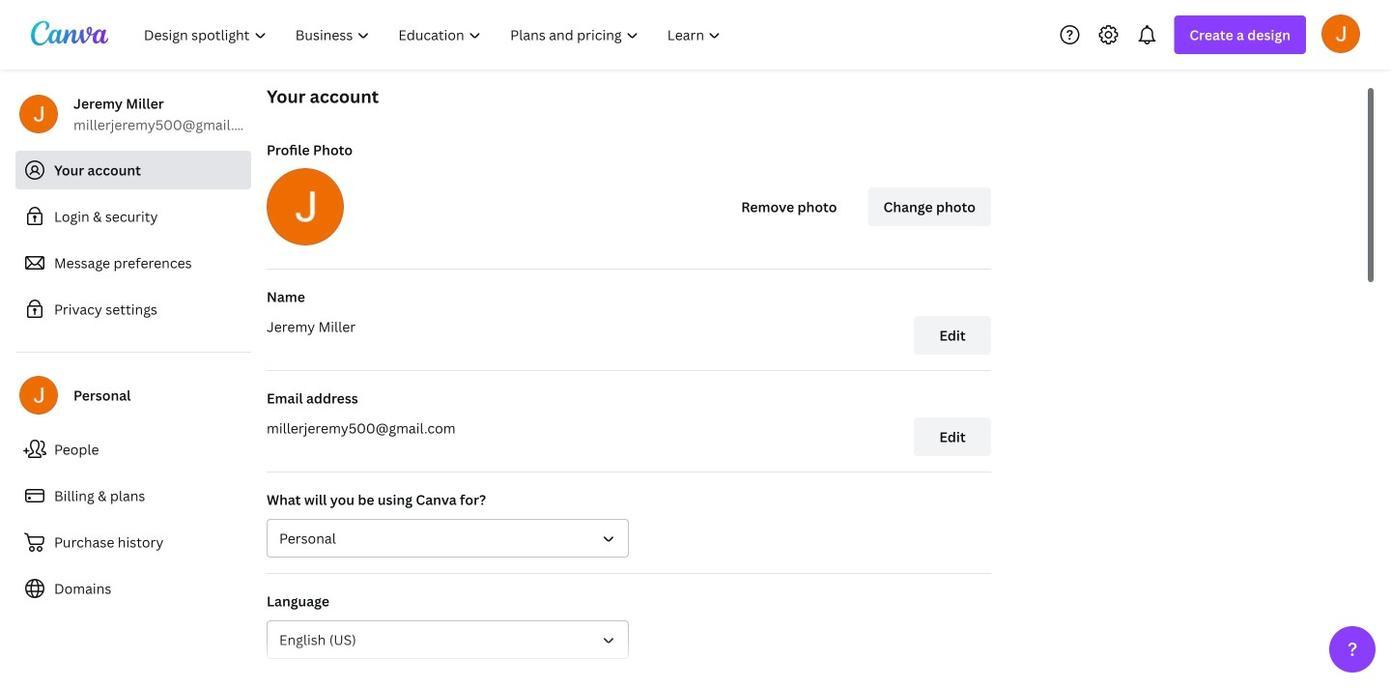 Task type: locate. For each thing, give the bounding box(es) containing it.
top level navigation element
[[131, 15, 738, 54]]

None button
[[267, 519, 629, 558]]

Language: English (US) button
[[267, 620, 629, 659]]



Task type: vqa. For each thing, say whether or not it's contained in the screenshot.
clear all (16)
no



Task type: describe. For each thing, give the bounding box(es) containing it.
jeremy miller image
[[1322, 14, 1361, 53]]



